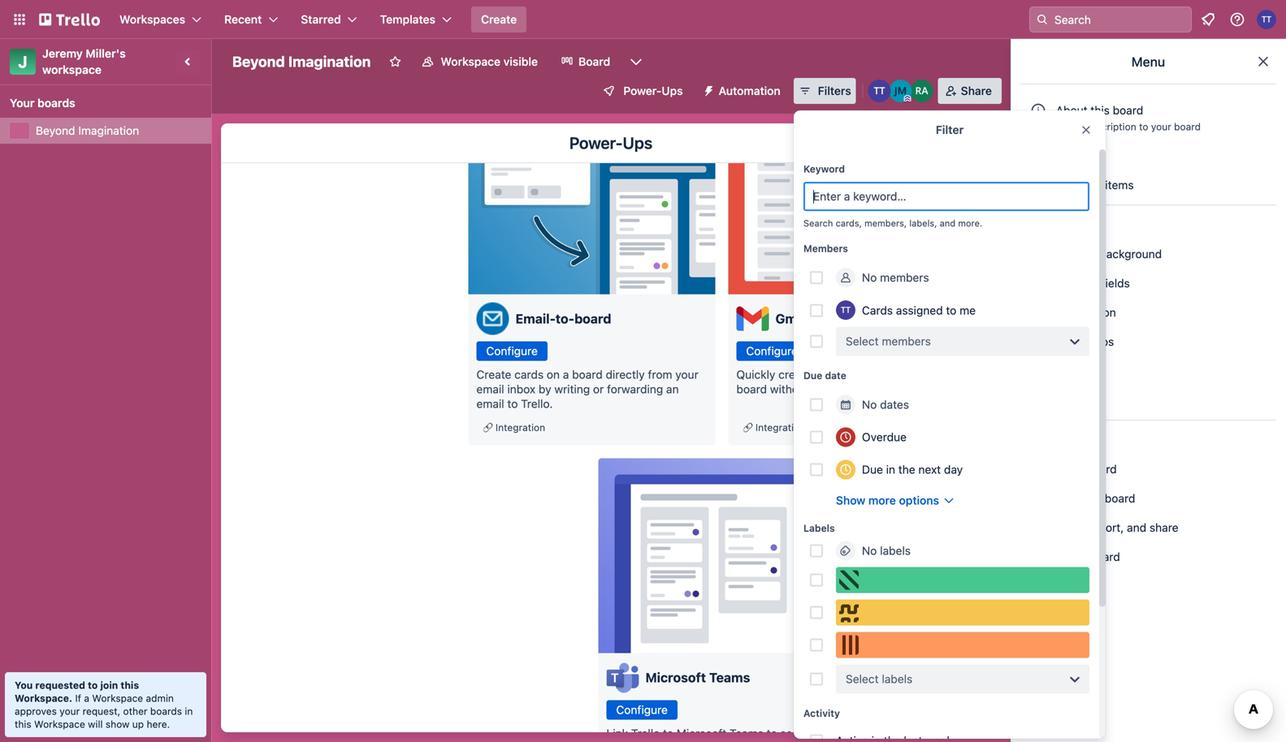 Task type: locate. For each thing, give the bounding box(es) containing it.
0 vertical spatial to-
[[556, 311, 575, 327]]

directly
[[606, 368, 645, 382]]

see
[[781, 727, 799, 741]]

2 horizontal spatial configure
[[747, 345, 798, 358]]

0 horizontal spatial automation
[[719, 84, 781, 98]]

email left inbox
[[477, 383, 504, 396]]

configure
[[486, 345, 538, 358], [747, 345, 798, 358], [617, 704, 668, 717]]

members,
[[865, 218, 907, 229]]

3 no from the top
[[862, 545, 877, 558]]

Search field
[[1049, 7, 1192, 32]]

1 horizontal spatial 🔗 integration
[[743, 422, 806, 434]]

🔗 integration for email-to-board
[[483, 422, 546, 434]]

more down see
[[775, 742, 802, 743]]

and inside link trello to microsoft teams to see your trello boards, notifications, and more i
[[752, 742, 772, 743]]

labels down show more options button
[[880, 545, 911, 558]]

🔗 integration down without
[[743, 422, 806, 434]]

0 horizontal spatial a
[[84, 693, 89, 705]]

your down the if at the left bottom of the page
[[60, 706, 80, 718]]

2 horizontal spatial and
[[1127, 521, 1147, 535]]

in right other
[[185, 706, 193, 718]]

workspace visible
[[441, 55, 538, 68]]

board up the 'or' on the bottom of the page
[[572, 368, 603, 382]]

your up no dates
[[853, 383, 876, 396]]

archived
[[1057, 178, 1103, 192]]

next
[[919, 463, 941, 477]]

0 horizontal spatial ups
[[623, 133, 653, 152]]

1 horizontal spatial beyond imagination
[[232, 53, 371, 70]]

on inside create cards on a board directly from your email inbox by writing or forwarding an email to trello.
[[547, 368, 560, 382]]

starred
[[301, 13, 341, 26]]

2 🔗 integration from the left
[[743, 422, 806, 434]]

power-ups
[[624, 84, 683, 98], [570, 133, 653, 152], [1053, 335, 1118, 349]]

1 horizontal spatial more
[[869, 494, 896, 508]]

ruby anderson (rubyanderson7) image
[[911, 80, 934, 102]]

date
[[825, 370, 847, 382]]

configure for gmail
[[747, 345, 798, 358]]

0 vertical spatial and
[[940, 218, 956, 229]]

admin
[[146, 693, 174, 705]]

cards up inbox
[[515, 368, 544, 382]]

to
[[1140, 121, 1149, 132], [946, 304, 957, 317], [508, 397, 518, 411], [88, 680, 98, 692], [663, 727, 674, 741], [767, 727, 778, 741]]

ups left sm icon
[[662, 84, 683, 98]]

recent button
[[215, 7, 288, 33]]

beyond imagination down "your boards with 1 items" element
[[36, 124, 139, 137]]

to-
[[556, 311, 575, 327], [1090, 492, 1105, 506]]

1 horizontal spatial this
[[121, 680, 139, 692]]

0 horizontal spatial configure
[[486, 345, 538, 358]]

1 vertical spatial beyond imagination
[[36, 124, 139, 137]]

0 vertical spatial imagination
[[288, 53, 371, 70]]

your inside link trello to microsoft teams to see your trello boards, notifications, and more i
[[802, 727, 826, 741]]

configure up link
[[617, 704, 668, 717]]

0 vertical spatial terry turtle (terryturtle) image
[[869, 80, 891, 102]]

create button
[[471, 7, 527, 33]]

cards assigned to me
[[862, 304, 976, 317]]

1 horizontal spatial configure link
[[607, 701, 678, 721]]

this inside you requested to join this workspace.
[[121, 680, 139, 692]]

a up writing
[[563, 368, 569, 382]]

quickly
[[737, 368, 776, 382]]

0 vertical spatial gmail
[[776, 311, 812, 327]]

create up workspace visible
[[481, 13, 517, 26]]

teams up notifications,
[[730, 727, 764, 741]]

board right the copy
[[1087, 463, 1117, 476]]

email-to-board inside email-to-board link
[[1053, 492, 1136, 506]]

configure link up inbox
[[477, 342, 548, 361]]

and right notifications,
[[752, 742, 772, 743]]

and
[[940, 218, 956, 229], [1127, 521, 1147, 535], [752, 742, 772, 743]]

0 vertical spatial ups
[[662, 84, 683, 98]]

1 horizontal spatial 🔗
[[743, 422, 753, 434]]

quickly create new cards on your trello board without leaving your gmail inbox.
[[737, 368, 944, 396]]

labels down color: orange, title: none element
[[882, 673, 913, 686]]

power- down power-ups button
[[570, 133, 623, 152]]

2 vertical spatial workspace
[[34, 719, 85, 731]]

1 vertical spatial this
[[121, 680, 139, 692]]

create for create
[[481, 13, 517, 26]]

boards down admin
[[150, 706, 182, 718]]

1 vertical spatial teams
[[730, 727, 764, 741]]

to right description
[[1140, 121, 1149, 132]]

0 horizontal spatial boards
[[37, 96, 75, 110]]

members down the cards assigned to me
[[882, 335, 931, 348]]

2 vertical spatial a
[[84, 693, 89, 705]]

workspace down approves
[[34, 719, 85, 731]]

board
[[579, 55, 611, 68]]

about
[[1057, 104, 1088, 117]]

board up archived items link
[[1175, 121, 1201, 132]]

integration for email-to-board
[[496, 422, 546, 434]]

imagination down starred dropdown button
[[288, 53, 371, 70]]

email left trello.
[[477, 397, 504, 411]]

1 vertical spatial email-to-board
[[1053, 492, 1136, 506]]

1 vertical spatial select
[[846, 673, 879, 686]]

create inside create cards on a board directly from your email inbox by writing or forwarding an email to trello.
[[477, 368, 512, 382]]

1 horizontal spatial email-to-board
[[1053, 492, 1136, 506]]

2 cards from the left
[[840, 368, 869, 382]]

1 vertical spatial no
[[862, 398, 877, 412]]

your boards
[[10, 96, 75, 110]]

due left the
[[862, 463, 883, 477]]

description
[[1085, 121, 1137, 132]]

beyond imagination down starred at the top of the page
[[232, 53, 371, 70]]

email-
[[516, 311, 556, 327], [1057, 492, 1090, 506]]

1 vertical spatial terry turtle (terryturtle) image
[[836, 301, 856, 320]]

trello up boards,
[[631, 727, 660, 741]]

0 horizontal spatial cards
[[515, 368, 544, 382]]

integration down without
[[756, 422, 806, 434]]

automation left "filters" button
[[719, 84, 781, 98]]

2 horizontal spatial ups
[[1094, 335, 1115, 349]]

your
[[1152, 121, 1172, 132], [676, 368, 699, 382], [888, 368, 911, 382], [853, 383, 876, 396], [60, 706, 80, 718], [802, 727, 826, 741]]

0 horizontal spatial power-
[[570, 133, 623, 152]]

0 vertical spatial create
[[481, 13, 517, 26]]

a
[[1077, 121, 1083, 132], [563, 368, 569, 382], [84, 693, 89, 705]]

sm image
[[696, 78, 719, 101]]

workspace left visible
[[441, 55, 501, 68]]

on
[[547, 368, 560, 382], [872, 368, 885, 382]]

2 no from the top
[[862, 398, 877, 412]]

workspace navigation collapse icon image
[[177, 50, 200, 73]]

0 horizontal spatial 🔗
[[483, 422, 493, 434]]

join
[[100, 680, 118, 692]]

workspace down "join"
[[92, 693, 143, 705]]

show more options
[[836, 494, 940, 508]]

your right description
[[1152, 121, 1172, 132]]

Enter a keyword… text field
[[804, 182, 1090, 211]]

cards,
[[836, 218, 862, 229]]

cards inside "quickly create new cards on your trello board without leaving your gmail inbox."
[[840, 368, 869, 382]]

no up cards
[[862, 271, 877, 284]]

email- up print,
[[1057, 492, 1090, 506]]

0 horizontal spatial due
[[804, 370, 823, 382]]

day
[[944, 463, 963, 477]]

email-to-board down copy board
[[1053, 492, 1136, 506]]

microsoft up notifications,
[[677, 727, 727, 741]]

teams up link trello to microsoft teams to see your trello boards, notifications, and more i
[[709, 671, 751, 686]]

1 vertical spatial create
[[477, 368, 512, 382]]

workspace inside button
[[441, 55, 501, 68]]

🔗 integration down trello.
[[483, 422, 546, 434]]

filter
[[936, 123, 964, 137]]

beyond down your boards
[[36, 124, 75, 137]]

in left the
[[887, 463, 896, 477]]

members up the cards assigned to me
[[880, 271, 930, 284]]

integration
[[496, 422, 546, 434], [756, 422, 806, 434]]

select
[[846, 335, 879, 348], [846, 673, 879, 686]]

gmail inside "quickly create new cards on your trello board without leaving your gmail inbox."
[[879, 383, 909, 396]]

0 horizontal spatial configure link
[[477, 342, 548, 361]]

board down quickly
[[737, 383, 767, 396]]

to- up writing
[[556, 311, 575, 327]]

automation inside button
[[719, 84, 781, 98]]

a right the if at the left bottom of the page
[[84, 693, 89, 705]]

star or unstar board image
[[389, 55, 402, 68]]

1 no from the top
[[862, 271, 877, 284]]

on up by
[[547, 368, 560, 382]]

1 vertical spatial boards
[[150, 706, 182, 718]]

beyond down recent dropdown button
[[232, 53, 285, 70]]

0 horizontal spatial beyond
[[36, 124, 75, 137]]

change
[[1057, 248, 1097, 261]]

2 horizontal spatial workspace
[[441, 55, 501, 68]]

ups
[[662, 84, 683, 98], [623, 133, 653, 152], [1094, 335, 1115, 349]]

0 vertical spatial labels
[[880, 545, 911, 558]]

share
[[961, 84, 992, 98]]

up
[[132, 719, 144, 731]]

color: orange, title: none element
[[836, 633, 1090, 659]]

your up the an
[[676, 368, 699, 382]]

1 horizontal spatial beyond
[[232, 53, 285, 70]]

terry turtle (terryturtle) image
[[1257, 10, 1277, 29]]

0 vertical spatial automation
[[719, 84, 781, 98]]

due up leaving
[[804, 370, 823, 382]]

email-to-board up writing
[[516, 311, 612, 327]]

1 🔗 integration from the left
[[483, 422, 546, 434]]

0 vertical spatial beyond
[[232, 53, 285, 70]]

ups down automation link
[[1094, 335, 1115, 349]]

0 horizontal spatial more
[[775, 742, 802, 743]]

you
[[15, 680, 33, 692]]

0 horizontal spatial this
[[15, 719, 31, 731]]

2 select from the top
[[846, 673, 879, 686]]

your inside "if a workspace admin approves your request, other boards in this workspace will show up here."
[[60, 706, 80, 718]]

2 🔗 from the left
[[743, 422, 753, 434]]

0 horizontal spatial 🔗 integration
[[483, 422, 546, 434]]

1 integration from the left
[[496, 422, 546, 434]]

1 vertical spatial members
[[882, 335, 931, 348]]

0 horizontal spatial email-to-board
[[516, 311, 612, 327]]

create inside button
[[481, 13, 517, 26]]

board link
[[551, 49, 620, 75]]

0 vertical spatial email
[[477, 383, 504, 396]]

🔗 integration
[[483, 422, 546, 434], [743, 422, 806, 434]]

1 🔗 from the left
[[483, 422, 493, 434]]

2 vertical spatial trello
[[607, 742, 636, 743]]

integration down trello.
[[496, 422, 546, 434]]

this inside about this board add a description to your board
[[1091, 104, 1110, 117]]

cards
[[515, 368, 544, 382], [840, 368, 869, 382]]

0 vertical spatial teams
[[709, 671, 751, 686]]

cards up leaving
[[840, 368, 869, 382]]

this right "join"
[[121, 680, 139, 692]]

1 horizontal spatial cards
[[840, 368, 869, 382]]

1 vertical spatial automation
[[1053, 306, 1117, 319]]

leave
[[1057, 551, 1087, 564]]

1 vertical spatial labels
[[882, 673, 913, 686]]

1 horizontal spatial email-
[[1057, 492, 1090, 506]]

terry turtle (terryturtle) image left cards
[[836, 301, 856, 320]]

trello inside "quickly create new cards on your trello board without leaving your gmail inbox."
[[914, 368, 943, 382]]

1 vertical spatial due
[[862, 463, 883, 477]]

to- up export,
[[1090, 492, 1105, 506]]

a inside about this board add a description to your board
[[1077, 121, 1083, 132]]

ups inside button
[[662, 84, 683, 98]]

trello up the 'inbox.' at the bottom right of page
[[914, 368, 943, 382]]

no down show more options
[[862, 545, 877, 558]]

power- down custom
[[1057, 335, 1094, 349]]

and left share
[[1127, 521, 1147, 535]]

microsoft up boards,
[[646, 671, 706, 686]]

select for select members
[[846, 335, 879, 348]]

on up no dates
[[872, 368, 885, 382]]

show
[[106, 719, 130, 731]]

email- up by
[[516, 311, 556, 327]]

1 select from the top
[[846, 335, 879, 348]]

due for due date
[[804, 370, 823, 382]]

2 integration from the left
[[756, 422, 806, 434]]

2 vertical spatial power-ups
[[1053, 335, 1118, 349]]

0 horizontal spatial in
[[185, 706, 193, 718]]

1 vertical spatial more
[[775, 742, 802, 743]]

0 vertical spatial power-ups
[[624, 84, 683, 98]]

search
[[804, 218, 833, 229]]

1 horizontal spatial ups
[[662, 84, 683, 98]]

boards right your
[[37, 96, 75, 110]]

1 horizontal spatial gmail
[[879, 383, 909, 396]]

1 vertical spatial a
[[563, 368, 569, 382]]

microsoft
[[646, 671, 706, 686], [677, 727, 727, 741]]

0 horizontal spatial integration
[[496, 422, 546, 434]]

more right the show
[[869, 494, 896, 508]]

link
[[607, 727, 628, 741]]

configure link up quickly
[[737, 342, 808, 361]]

2 on from the left
[[872, 368, 885, 382]]

if
[[75, 693, 81, 705]]

2 horizontal spatial this
[[1091, 104, 1110, 117]]

in inside "if a workspace admin approves your request, other boards in this workspace will show up here."
[[185, 706, 193, 718]]

new
[[815, 368, 837, 382]]

workspace
[[441, 55, 501, 68], [92, 693, 143, 705], [34, 719, 85, 731]]

if a workspace admin approves your request, other boards in this workspace will show up here.
[[15, 693, 193, 731]]

1 vertical spatial beyond
[[36, 124, 75, 137]]

boards
[[37, 96, 75, 110], [150, 706, 182, 718]]

settings
[[1053, 218, 1100, 232]]

notifications,
[[681, 742, 749, 743]]

power-
[[624, 84, 662, 98], [570, 133, 623, 152], [1057, 335, 1094, 349]]

1 vertical spatial imagination
[[78, 124, 139, 137]]

on inside "quickly create new cards on your trello board without leaving your gmail inbox."
[[872, 368, 885, 382]]

0 vertical spatial trello
[[914, 368, 943, 382]]

no members
[[862, 271, 930, 284]]

imagination down "your boards with 1 items" element
[[78, 124, 139, 137]]

gmail up dates
[[879, 383, 909, 396]]

this down approves
[[15, 719, 31, 731]]

power-ups down customize views image
[[624, 84, 683, 98]]

1 horizontal spatial on
[[872, 368, 885, 382]]

this up description
[[1091, 104, 1110, 117]]

configure link up link
[[607, 701, 678, 721]]

beyond imagination
[[232, 53, 371, 70], [36, 124, 139, 137]]

🔗 for gmail
[[743, 422, 753, 434]]

and left more.
[[940, 218, 956, 229]]

overdue
[[862, 431, 907, 444]]

to down inbox
[[508, 397, 518, 411]]

your down activity
[[802, 727, 826, 741]]

a right 'add'
[[1077, 121, 1083, 132]]

close popover image
[[1080, 124, 1093, 137]]

configure up inbox
[[486, 345, 538, 358]]

to inside you requested to join this workspace.
[[88, 680, 98, 692]]

customize views image
[[629, 54, 645, 70]]

2 horizontal spatial a
[[1077, 121, 1083, 132]]

2 vertical spatial no
[[862, 545, 877, 558]]

a inside "if a workspace admin approves your request, other boards in this workspace will show up here."
[[84, 693, 89, 705]]

gmail up create
[[776, 311, 812, 327]]

1 horizontal spatial integration
[[756, 422, 806, 434]]

trello down link
[[607, 742, 636, 743]]

assigned
[[896, 304, 943, 317]]

jeremy miller (jeremymiller198) image
[[890, 80, 913, 102]]

to inside create cards on a board directly from your email inbox by writing or forwarding an email to trello.
[[508, 397, 518, 411]]

power-ups inside power-ups button
[[624, 84, 683, 98]]

visible
[[504, 55, 538, 68]]

1 vertical spatial email-
[[1057, 492, 1090, 506]]

1 horizontal spatial a
[[563, 368, 569, 382]]

2 email from the top
[[477, 397, 504, 411]]

Board name text field
[[224, 49, 379, 75]]

1 cards from the left
[[515, 368, 544, 382]]

no for no members
[[862, 271, 877, 284]]

settings link
[[1021, 212, 1277, 238]]

custom fields button
[[1021, 271, 1277, 297]]

without
[[770, 383, 810, 396]]

2 vertical spatial and
[[752, 742, 772, 743]]

microsoft teams
[[646, 671, 751, 686]]

imagination inside text box
[[288, 53, 371, 70]]

to inside about this board add a description to your board
[[1140, 121, 1149, 132]]

1 vertical spatial gmail
[[879, 383, 909, 396]]

create
[[779, 368, 812, 382]]

in
[[887, 463, 896, 477], [185, 706, 193, 718]]

no left dates
[[862, 398, 877, 412]]

create up inbox
[[477, 368, 512, 382]]

back to home image
[[39, 7, 100, 33]]

0 vertical spatial no
[[862, 271, 877, 284]]

automation down custom fields
[[1053, 306, 1117, 319]]

to left "join"
[[88, 680, 98, 692]]

workspaces
[[119, 13, 185, 26]]

configure link for email-to-board
[[477, 342, 548, 361]]

0 horizontal spatial and
[[752, 742, 772, 743]]

power-ups down custom fields
[[1053, 335, 1118, 349]]

0 vertical spatial workspace
[[441, 55, 501, 68]]

terry turtle (terryturtle) image left this member is an admin of this board. image
[[869, 80, 891, 102]]

1 on from the left
[[547, 368, 560, 382]]

open information menu image
[[1230, 11, 1246, 28]]

configure up quickly
[[747, 345, 798, 358]]

to up boards,
[[663, 727, 674, 741]]

power- down customize views image
[[624, 84, 662, 98]]

1 vertical spatial microsoft
[[677, 727, 727, 741]]

power-ups down power-ups button
[[570, 133, 653, 152]]

ups down power-ups button
[[623, 133, 653, 152]]

or
[[593, 383, 604, 396]]

0 vertical spatial email-
[[516, 311, 556, 327]]

dates
[[880, 398, 910, 412]]

you requested to join this workspace.
[[15, 680, 139, 705]]

terry turtle (terryturtle) image
[[869, 80, 891, 102], [836, 301, 856, 320]]

0 horizontal spatial email-
[[516, 311, 556, 327]]

share
[[1150, 521, 1179, 535]]



Task type: describe. For each thing, give the bounding box(es) containing it.
🔗 integration for gmail
[[743, 422, 806, 434]]

primary element
[[0, 0, 1287, 39]]

automation button
[[696, 78, 791, 104]]

an
[[667, 383, 679, 396]]

inbox.
[[912, 383, 944, 396]]

cards inside create cards on a board directly from your email inbox by writing or forwarding an email to trello.
[[515, 368, 544, 382]]

select for select labels
[[846, 673, 879, 686]]

jeremy miller's workspace
[[42, 47, 129, 76]]

to left see
[[767, 727, 778, 741]]

0 horizontal spatial to-
[[556, 311, 575, 327]]

create for create cards on a board directly from your email inbox by writing or forwarding an email to trello.
[[477, 368, 512, 382]]

me
[[960, 304, 976, 317]]

workspace.
[[15, 693, 72, 705]]

requested
[[35, 680, 85, 692]]

no labels
[[862, 545, 911, 558]]

starred button
[[291, 7, 367, 33]]

no for no labels
[[862, 545, 877, 558]]

more.
[[959, 218, 983, 229]]

due for due in the next day
[[862, 463, 883, 477]]

beyond inside beyond imagination text box
[[232, 53, 285, 70]]

inbox
[[508, 383, 536, 396]]

background
[[1100, 248, 1162, 261]]

search image
[[1036, 13, 1049, 26]]

about this board add a description to your board
[[1056, 104, 1201, 132]]

will
[[88, 719, 103, 731]]

filters
[[818, 84, 852, 98]]

0 vertical spatial microsoft
[[646, 671, 706, 686]]

copy board
[[1053, 463, 1117, 476]]

custom fields
[[1056, 277, 1130, 290]]

print,
[[1057, 521, 1084, 535]]

workspaces button
[[110, 7, 211, 33]]

export,
[[1087, 521, 1124, 535]]

0 horizontal spatial terry turtle (terryturtle) image
[[836, 301, 856, 320]]

search cards, members, labels, and more.
[[804, 218, 983, 229]]

options
[[899, 494, 940, 508]]

writing
[[555, 383, 590, 396]]

2 horizontal spatial power-
[[1057, 335, 1094, 349]]

j
[[18, 52, 27, 71]]

1 vertical spatial and
[[1127, 521, 1147, 535]]

power-ups inside 'power-ups' link
[[1053, 335, 1118, 349]]

recent
[[224, 13, 262, 26]]

by
[[539, 383, 552, 396]]

board up description
[[1113, 104, 1144, 117]]

from
[[648, 368, 673, 382]]

board inside create cards on a board directly from your email inbox by writing or forwarding an email to trello.
[[572, 368, 603, 382]]

due in the next day
[[862, 463, 963, 477]]

0 horizontal spatial workspace
[[34, 719, 85, 731]]

templates
[[380, 13, 436, 26]]

🔗 for email-to-board
[[483, 422, 493, 434]]

members for no members
[[880, 271, 930, 284]]

share button
[[939, 78, 1002, 104]]

filters button
[[794, 78, 856, 104]]

1 email from the top
[[477, 383, 504, 396]]

more inside button
[[869, 494, 896, 508]]

items
[[1106, 178, 1134, 192]]

activity
[[804, 708, 840, 720]]

the
[[899, 463, 916, 477]]

a inside create cards on a board directly from your email inbox by writing or forwarding an email to trello.
[[563, 368, 569, 382]]

your up dates
[[888, 368, 911, 382]]

configure link for gmail
[[737, 342, 808, 361]]

copy
[[1057, 463, 1084, 476]]

copy board link
[[1021, 457, 1277, 483]]

keyword
[[804, 163, 845, 175]]

1 vertical spatial power-ups
[[570, 133, 653, 152]]

email-to-board link
[[1021, 486, 1277, 512]]

due date
[[804, 370, 847, 382]]

print, export, and share
[[1053, 521, 1179, 535]]

0 horizontal spatial beyond imagination
[[36, 124, 139, 137]]

board down export,
[[1090, 551, 1121, 564]]

your inside create cards on a board directly from your email inbox by writing or forwarding an email to trello.
[[676, 368, 699, 382]]

leaving
[[813, 383, 850, 396]]

boards,
[[639, 742, 678, 743]]

board inside "quickly create new cards on your trello board without leaving your gmail inbox."
[[737, 383, 767, 396]]

0 notifications image
[[1199, 10, 1218, 29]]

beyond inside beyond imagination link
[[36, 124, 75, 137]]

create cards on a board directly from your email inbox by writing or forwarding an email to trello.
[[477, 368, 699, 411]]

boards inside "if a workspace admin approves your request, other boards in this workspace will show up here."
[[150, 706, 182, 718]]

your
[[10, 96, 35, 110]]

workspace
[[42, 63, 102, 76]]

microsoft inside link trello to microsoft teams to see your trello boards, notifications, and more i
[[677, 727, 727, 741]]

beyond imagination inside text box
[[232, 53, 371, 70]]

fields
[[1100, 277, 1130, 290]]

1 horizontal spatial and
[[940, 218, 956, 229]]

color: green, title: none element
[[836, 568, 1090, 594]]

workspace visible button
[[412, 49, 548, 75]]

labels for select labels
[[882, 673, 913, 686]]

change background link
[[1021, 241, 1277, 267]]

no dates
[[862, 398, 910, 412]]

this member is an admin of this board. image
[[904, 95, 912, 102]]

change background
[[1053, 248, 1162, 261]]

1 horizontal spatial workspace
[[92, 693, 143, 705]]

labels
[[804, 523, 835, 534]]

show more options button
[[836, 493, 956, 509]]

your boards with 1 items element
[[10, 93, 193, 113]]

0 horizontal spatial imagination
[[78, 124, 139, 137]]

menu
[[1132, 54, 1166, 69]]

cards
[[862, 304, 893, 317]]

show
[[836, 494, 866, 508]]

configure link for microsoft teams
[[607, 701, 678, 721]]

jeremy
[[42, 47, 83, 60]]

1 vertical spatial trello
[[631, 727, 660, 741]]

archived items
[[1053, 178, 1134, 192]]

1 vertical spatial power-
[[570, 133, 623, 152]]

0 horizontal spatial gmail
[[776, 311, 812, 327]]

members
[[804, 243, 849, 254]]

configure for microsoft teams
[[617, 704, 668, 717]]

1 vertical spatial to-
[[1090, 492, 1105, 506]]

labels,
[[910, 218, 938, 229]]

request,
[[83, 706, 120, 718]]

custom
[[1056, 277, 1096, 290]]

board up directly
[[575, 311, 612, 327]]

configure for email-to-board
[[486, 345, 538, 358]]

0 vertical spatial boards
[[37, 96, 75, 110]]

no for no dates
[[862, 398, 877, 412]]

board up print, export, and share on the right bottom
[[1105, 492, 1136, 506]]

automation link
[[1021, 300, 1277, 326]]

integration for gmail
[[756, 422, 806, 434]]

labels for no labels
[[880, 545, 911, 558]]

leave board
[[1053, 551, 1121, 564]]

to left me at the right top of page
[[946, 304, 957, 317]]

1 horizontal spatial automation
[[1053, 306, 1117, 319]]

power-ups button
[[591, 78, 693, 104]]

1 horizontal spatial in
[[887, 463, 896, 477]]

trello.
[[521, 397, 553, 411]]

teams inside link trello to microsoft teams to see your trello boards, notifications, and more i
[[730, 727, 764, 741]]

power- inside button
[[624, 84, 662, 98]]

miller's
[[86, 47, 126, 60]]

members for select members
[[882, 335, 931, 348]]

leave board link
[[1021, 545, 1277, 571]]

your inside about this board add a description to your board
[[1152, 121, 1172, 132]]

color: yellow, title: none element
[[836, 600, 1090, 626]]

approves
[[15, 706, 57, 718]]

sm image
[[1031, 177, 1047, 193]]

more inside link trello to microsoft teams to see your trello boards, notifications, and more i
[[775, 742, 802, 743]]

1 vertical spatial ups
[[623, 133, 653, 152]]

beyond imagination link
[[36, 123, 202, 139]]

0 vertical spatial email-to-board
[[516, 311, 612, 327]]

here.
[[147, 719, 170, 731]]

this inside "if a workspace admin approves your request, other boards in this workspace will show up here."
[[15, 719, 31, 731]]



Task type: vqa. For each thing, say whether or not it's contained in the screenshot.
your in Create cards on a board directly from your email inbox by writing or forwarding an email to Trello.
yes



